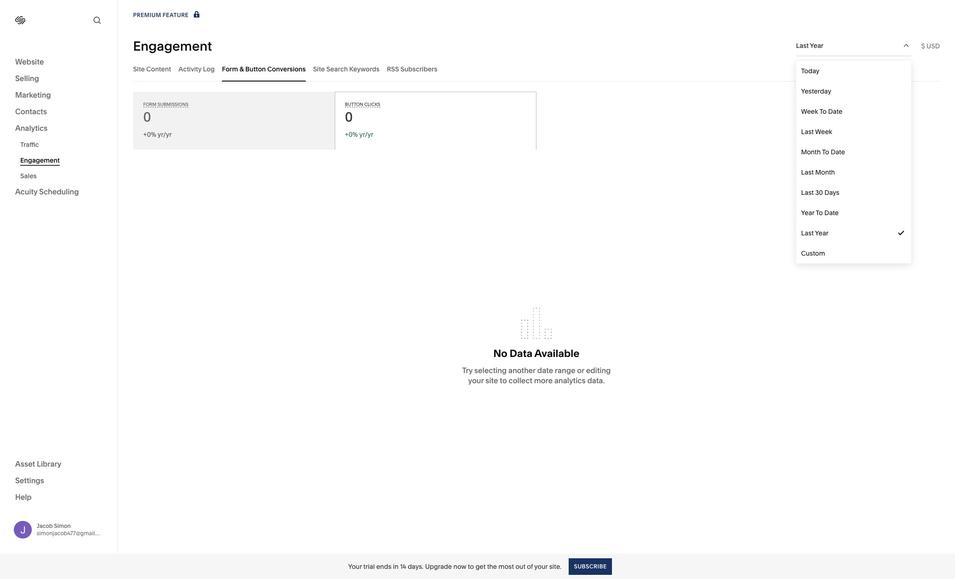 Task type: vqa. For each thing, say whether or not it's contained in the screenshot.
1st the 0 from the right
yes



Task type: locate. For each thing, give the bounding box(es) containing it.
1 horizontal spatial 0
[[345, 109, 353, 125]]

button right &
[[245, 65, 266, 73]]

more
[[534, 376, 553, 385]]

yr/yr down the submissions
[[158, 130, 172, 139]]

another
[[509, 366, 536, 375]]

2 yr/yr from the left
[[360, 130, 374, 139]]

ends
[[377, 562, 392, 571]]

date
[[829, 107, 843, 116], [831, 148, 846, 156], [825, 209, 839, 217]]

last left 30
[[802, 188, 814, 197]]

month to date
[[802, 148, 846, 156]]

0 vertical spatial form
[[222, 65, 238, 73]]

week to date
[[802, 107, 843, 116]]

search
[[327, 65, 348, 73]]

1 horizontal spatial engagement
[[133, 38, 212, 54]]

0 vertical spatial button
[[245, 65, 266, 73]]

activity log button
[[179, 56, 215, 82]]

1 vertical spatial week
[[816, 128, 833, 136]]

1 vertical spatial button
[[345, 102, 363, 107]]

0 vertical spatial engagement
[[133, 38, 212, 54]]

2 0 from the left
[[345, 109, 353, 125]]

0 inside the form submissions 0 0% yr/yr
[[143, 109, 151, 125]]

site inside button
[[313, 65, 325, 73]]

feature
[[163, 12, 189, 18]]

0 vertical spatial your
[[468, 376, 484, 385]]

0 horizontal spatial engagement
[[20, 156, 60, 164]]

week
[[802, 107, 819, 116], [816, 128, 833, 136]]

1 vertical spatial engagement
[[20, 156, 60, 164]]

yesterday
[[802, 87, 832, 95]]

last year up 'custom'
[[802, 229, 829, 237]]

to for week
[[820, 107, 827, 116]]

1 horizontal spatial yr/yr
[[360, 130, 374, 139]]

1 horizontal spatial 0%
[[349, 130, 358, 139]]

year to date
[[802, 209, 839, 217]]

or
[[577, 366, 585, 375]]

month down 'month to date'
[[816, 168, 835, 176]]

engagement
[[133, 38, 212, 54], [20, 156, 60, 164]]

date for year to date
[[825, 209, 839, 217]]

yr/yr inside the form submissions 0 0% yr/yr
[[158, 130, 172, 139]]

form for button
[[222, 65, 238, 73]]

upgrade
[[425, 562, 452, 571]]

1 0% from the left
[[147, 130, 156, 139]]

last down week to date
[[802, 128, 814, 136]]

1 yr/yr from the left
[[158, 130, 172, 139]]

1 horizontal spatial form
[[222, 65, 238, 73]]

0 horizontal spatial button
[[245, 65, 266, 73]]

year up today
[[810, 41, 824, 50]]

last week
[[802, 128, 833, 136]]

1 site from the left
[[133, 65, 145, 73]]

0 horizontal spatial 0
[[143, 109, 151, 125]]

2 vertical spatial to
[[816, 209, 823, 217]]

marketing
[[15, 90, 51, 100]]

your down try
[[468, 376, 484, 385]]

most
[[499, 562, 514, 571]]

last
[[796, 41, 809, 50], [802, 128, 814, 136], [802, 168, 814, 176], [802, 188, 814, 197], [802, 229, 814, 237]]

traffic link
[[20, 137, 107, 153]]

to for year
[[816, 209, 823, 217]]

2 0% from the left
[[349, 130, 358, 139]]

$
[[922, 42, 925, 50]]

0% inside the form submissions 0 0% yr/yr
[[147, 130, 156, 139]]

button inside button
[[245, 65, 266, 73]]

0 vertical spatial week
[[802, 107, 819, 116]]

site search keywords button
[[313, 56, 380, 82]]

button left clicks
[[345, 102, 363, 107]]

sales link
[[20, 168, 107, 184]]

out
[[516, 562, 526, 571]]

week up 'month to date'
[[816, 128, 833, 136]]

0 horizontal spatial your
[[468, 376, 484, 385]]

1 horizontal spatial site
[[313, 65, 325, 73]]

last year up today
[[796, 41, 824, 50]]

date up last month
[[831, 148, 846, 156]]

0% inside button clicks 0 0% yr/yr
[[349, 130, 358, 139]]

$ usd
[[922, 42, 940, 50]]

engagement up content
[[133, 38, 212, 54]]

1 vertical spatial to
[[468, 562, 474, 571]]

to
[[500, 376, 507, 385], [468, 562, 474, 571]]

date for week to date
[[829, 107, 843, 116]]

month
[[802, 148, 821, 156], [816, 168, 835, 176]]

last up today
[[796, 41, 809, 50]]

your right "of"
[[535, 562, 548, 571]]

site left content
[[133, 65, 145, 73]]

2 vertical spatial date
[[825, 209, 839, 217]]

site inside button
[[133, 65, 145, 73]]

1 vertical spatial your
[[535, 562, 548, 571]]

0 horizontal spatial site
[[133, 65, 145, 73]]

subscribe
[[574, 563, 607, 570]]

to up last month
[[823, 148, 830, 156]]

site left search
[[313, 65, 325, 73]]

last year
[[796, 41, 824, 50], [802, 229, 829, 237]]

form submissions 0 0% yr/yr
[[143, 102, 189, 139]]

library
[[37, 459, 61, 468]]

activity
[[179, 65, 202, 73]]

clicks
[[365, 102, 380, 107]]

to up last week
[[820, 107, 827, 116]]

engagement link
[[20, 153, 107, 168]]

selling link
[[15, 73, 102, 84]]

1 vertical spatial form
[[143, 102, 157, 107]]

to right site on the right bottom of page
[[500, 376, 507, 385]]

1 vertical spatial year
[[802, 209, 815, 217]]

tab list
[[133, 56, 940, 82]]

0 vertical spatial last year
[[796, 41, 824, 50]]

week down the yesterday
[[802, 107, 819, 116]]

0 vertical spatial date
[[829, 107, 843, 116]]

0%
[[147, 130, 156, 139], [349, 130, 358, 139]]

site for site content
[[133, 65, 145, 73]]

selecting
[[475, 366, 507, 375]]

0 inside button clicks 0 0% yr/yr
[[345, 109, 353, 125]]

date up last week
[[829, 107, 843, 116]]

1 horizontal spatial to
[[500, 376, 507, 385]]

30
[[816, 188, 823, 197]]

month down last week
[[802, 148, 821, 156]]

0% for button clicks 0 0% yr/yr
[[349, 130, 358, 139]]

0 horizontal spatial 0%
[[147, 130, 156, 139]]

last year button
[[796, 35, 912, 56]]

no
[[494, 347, 508, 360]]

in
[[393, 562, 399, 571]]

last up last 30 days
[[802, 168, 814, 176]]

0 horizontal spatial form
[[143, 102, 157, 107]]

year inside button
[[810, 41, 824, 50]]

form left &
[[222, 65, 238, 73]]

your
[[468, 376, 484, 385], [535, 562, 548, 571]]

website link
[[15, 57, 102, 68]]

1 vertical spatial to
[[823, 148, 830, 156]]

engagement down traffic
[[20, 156, 60, 164]]

year down last 30 days
[[802, 209, 815, 217]]

0 vertical spatial year
[[810, 41, 824, 50]]

date down days
[[825, 209, 839, 217]]

0 horizontal spatial yr/yr
[[158, 130, 172, 139]]

1 0 from the left
[[143, 109, 151, 125]]

your inside try selecting another date range or editing your site to collect more analytics data.
[[468, 376, 484, 385]]

2 site from the left
[[313, 65, 325, 73]]

to down 30
[[816, 209, 823, 217]]

form inside button
[[222, 65, 238, 73]]

log
[[203, 65, 215, 73]]

premium feature
[[133, 12, 189, 18]]

yr/yr down clicks
[[360, 130, 374, 139]]

form
[[222, 65, 238, 73], [143, 102, 157, 107]]

now
[[454, 562, 467, 571]]

0 vertical spatial to
[[820, 107, 827, 116]]

0
[[143, 109, 151, 125], [345, 109, 353, 125]]

premium
[[133, 12, 161, 18]]

0 vertical spatial to
[[500, 376, 507, 385]]

collect
[[509, 376, 533, 385]]

1 vertical spatial date
[[831, 148, 846, 156]]

to left get
[[468, 562, 474, 571]]

settings link
[[15, 475, 102, 486]]

sales
[[20, 172, 37, 180]]

year down year to date
[[816, 229, 829, 237]]

year
[[810, 41, 824, 50], [802, 209, 815, 217], [816, 229, 829, 237]]

1 horizontal spatial button
[[345, 102, 363, 107]]

form left the submissions
[[143, 102, 157, 107]]

form inside the form submissions 0 0% yr/yr
[[143, 102, 157, 107]]

subscribe button
[[569, 558, 612, 575]]

yr/yr inside button clicks 0 0% yr/yr
[[360, 130, 374, 139]]



Task type: describe. For each thing, give the bounding box(es) containing it.
the
[[487, 562, 497, 571]]

site content
[[133, 65, 171, 73]]

last inside button
[[796, 41, 809, 50]]

analytics
[[15, 123, 48, 133]]

1 vertical spatial last year
[[802, 229, 829, 237]]

your
[[348, 562, 362, 571]]

0% for form submissions 0 0% yr/yr
[[147, 130, 156, 139]]

subscribers
[[401, 65, 438, 73]]

marketing link
[[15, 90, 102, 101]]

contacts link
[[15, 106, 102, 117]]

asset
[[15, 459, 35, 468]]

editing
[[586, 366, 611, 375]]

custom
[[802, 249, 825, 258]]

help link
[[15, 492, 32, 502]]

to inside try selecting another date range or editing your site to collect more analytics data.
[[500, 376, 507, 385]]

button clicks 0 0% yr/yr
[[345, 102, 380, 139]]

website
[[15, 57, 44, 66]]

get
[[476, 562, 486, 571]]

tab list containing site content
[[133, 56, 940, 82]]

usd
[[927, 42, 940, 50]]

days.
[[408, 562, 424, 571]]

premium feature button
[[133, 10, 202, 20]]

last 30 days
[[802, 188, 840, 197]]

site for site search keywords
[[313, 65, 325, 73]]

settings
[[15, 476, 44, 485]]

simon
[[54, 522, 71, 529]]

contacts
[[15, 107, 47, 116]]

traffic
[[20, 141, 39, 149]]

help
[[15, 492, 32, 502]]

jacob
[[37, 522, 53, 529]]

asset library
[[15, 459, 61, 468]]

conversions
[[267, 65, 306, 73]]

2 vertical spatial year
[[816, 229, 829, 237]]

submissions
[[158, 102, 189, 107]]

rss subscribers button
[[387, 56, 438, 82]]

yr/yr for button clicks 0 0% yr/yr
[[360, 130, 374, 139]]

today
[[802, 67, 820, 75]]

analytics link
[[15, 123, 102, 134]]

last year inside button
[[796, 41, 824, 50]]

0 for form submissions 0 0% yr/yr
[[143, 109, 151, 125]]

last up 'custom'
[[802, 229, 814, 237]]

site content button
[[133, 56, 171, 82]]

days
[[825, 188, 840, 197]]

keywords
[[350, 65, 380, 73]]

site search keywords
[[313, 65, 380, 73]]

date
[[538, 366, 553, 375]]

of
[[527, 562, 533, 571]]

site.
[[550, 562, 562, 571]]

scheduling
[[39, 187, 79, 196]]

form for 0
[[143, 102, 157, 107]]

&
[[240, 65, 244, 73]]

acuity scheduling link
[[15, 187, 102, 198]]

try
[[462, 366, 473, 375]]

try selecting another date range or editing your site to collect more analytics data.
[[462, 366, 611, 385]]

yr/yr for form submissions 0 0% yr/yr
[[158, 130, 172, 139]]

1 vertical spatial month
[[816, 168, 835, 176]]

acuity
[[15, 187, 37, 196]]

content
[[146, 65, 171, 73]]

your trial ends in 14 days. upgrade now to get the most out of your site.
[[348, 562, 562, 571]]

site
[[486, 376, 498, 385]]

asset library link
[[15, 459, 102, 470]]

form & button conversions button
[[222, 56, 306, 82]]

1 horizontal spatial your
[[535, 562, 548, 571]]

activity log
[[179, 65, 215, 73]]

jacob simon simonjacob477@gmail.com
[[37, 522, 108, 537]]

rss
[[387, 65, 399, 73]]

available
[[535, 347, 580, 360]]

range
[[555, 366, 576, 375]]

analytics
[[555, 376, 586, 385]]

0 vertical spatial month
[[802, 148, 821, 156]]

trial
[[364, 562, 375, 571]]

simonjacob477@gmail.com
[[37, 530, 108, 537]]

data.
[[588, 376, 605, 385]]

14
[[400, 562, 406, 571]]

form & button conversions
[[222, 65, 306, 73]]

rss subscribers
[[387, 65, 438, 73]]

selling
[[15, 74, 39, 83]]

button inside button clicks 0 0% yr/yr
[[345, 102, 363, 107]]

0 for button clicks 0 0% yr/yr
[[345, 109, 353, 125]]

no data available
[[494, 347, 580, 360]]

data
[[510, 347, 533, 360]]

0 horizontal spatial to
[[468, 562, 474, 571]]

date for month to date
[[831, 148, 846, 156]]

to for month
[[823, 148, 830, 156]]

last month
[[802, 168, 835, 176]]



